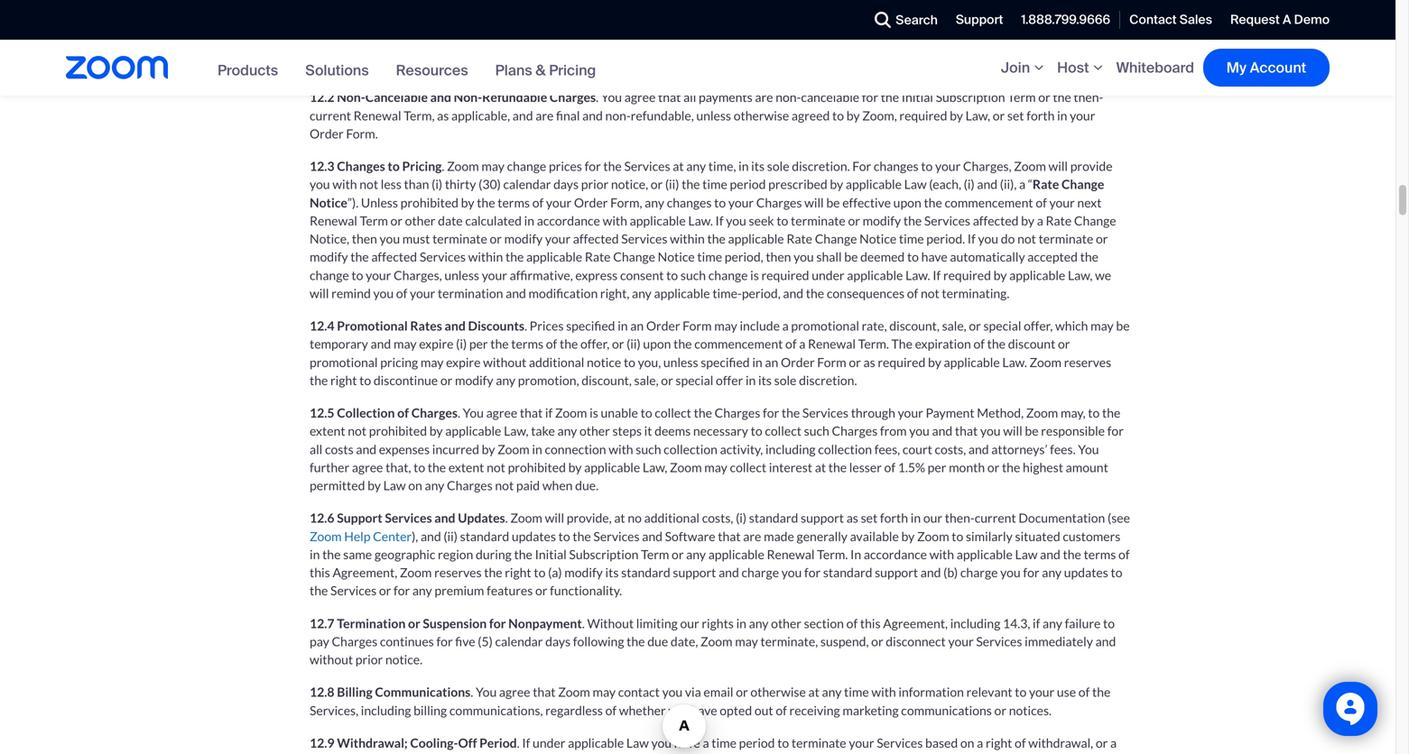 Task type: describe. For each thing, give the bounding box(es) containing it.
a inside . zoom may change prices for the services at any time, in its sole discretion. for changes to your charges, zoom will provide you with not less than (i) thirty (30) calendar days prior notice, or (ii) the time period prescribed by applicable law (each, (i) and (ii), a "
[[1020, 177, 1026, 192]]

will left remind at the top left of page
[[310, 286, 329, 301]]

services up and,
[[877, 736, 923, 751]]

search image
[[875, 12, 891, 28]]

1 vertical spatial updates
[[1064, 565, 1109, 581]]

1 vertical spatial an
[[765, 355, 779, 370]]

applicable down 12.6 support services and updates . zoom will provide, at no additional costs, (i) standard support as set forth in our then-current documentation (see zoom help center
[[709, 547, 765, 563]]

or down join button
[[1039, 90, 1051, 105]]

0 horizontal spatial support
[[673, 565, 716, 581]]

0 vertical spatial pricing
[[549, 61, 596, 80]]

change down next
[[1075, 213, 1117, 228]]

and right ), in the bottom of the page
[[421, 529, 441, 544]]

you for . you agree that if zoom is unable to collect the charges for the services through your payment method, zoom may, to the extent not prohibited by applicable law, take any other steps it deems necessary to collect such charges from you and that you will be responsible for all costs and expenses incurred by zoom in connection with such collection activity, including collection fees, court costs, and attorneys' fees. you further agree that, to the extent not prohibited by applicable law, zoom may collect interest at the lesser of 1.5% per month or the highest amount permitted by law on any charges not paid when due.
[[463, 406, 484, 421]]

contact
[[1130, 11, 1177, 28]]

your down prices
[[546, 195, 572, 210]]

2 horizontal spatial change
[[709, 268, 748, 283]]

prior inside . zoom may change prices for the services at any time, in its sole discretion. for changes to your charges, zoom will provide you with not less than (i) thirty (30) calendar days prior notice, or (ii) the time period prescribed by applicable law (each, (i) and (ii), a "
[[581, 177, 609, 192]]

be left effective
[[827, 195, 840, 210]]

or up termination
[[379, 584, 391, 599]]

. you agree that all payments are non-cancelable for the initial subscription term or the then- current renewal term, as applicable, and are final and non-refundable, unless otherwise agreed to by zoom, required by law, or set forth in your order form.
[[310, 90, 1104, 141]]

1 horizontal spatial special
[[984, 318, 1022, 334]]

your left next
[[1050, 195, 1075, 210]]

and down refundable
[[513, 108, 533, 123]]

offer
[[716, 373, 743, 388]]

consequences
[[827, 286, 905, 301]]

and inside . prices specified in an order form may include a promotional rate, discount, sale, or special offer, which may be temporary and may expire (i) per the terms of the offer, or (ii) upon the commencement of a renewal term. the expiration of the discount or promotional pricing may expire without additional notice to you, unless specified in an order form or as required by applicable law. zoom reserves the right to discontinue or modify any promotion, discount, sale, or special offer in its sole discretion.
[[371, 337, 391, 352]]

following
[[573, 634, 624, 650]]

opted
[[720, 703, 752, 719]]

effective
[[843, 195, 891, 210]]

the inside . without limiting our rights in any other section of this agreement, including 14.3, if any failure to pay charges continues for five (5) calendar days following the due date, zoom may terminate, suspend, or disconnect your services immediately and without prior notice.
[[627, 634, 645, 650]]

or down software
[[672, 547, 684, 563]]

contact sales
[[1130, 11, 1213, 28]]

same
[[343, 547, 372, 563]]

applicable up affirmative,
[[527, 249, 583, 265]]

additional inside . prices specified in an order form may include a promotional rate, discount, sale, or special offer, which may be temporary and may expire (i) per the terms of the offer, or (ii) upon the commencement of a renewal term. the expiration of the discount or promotional pricing may expire without additional notice to you, unless specified in an order form or as required by applicable law. zoom reserves the right to discontinue or modify any promotion, discount, sale, or special offer in its sole discretion.
[[529, 355, 585, 370]]

at inside . you agree that if zoom is unable to collect the charges for the services through your payment method, zoom may, to the extent not prohibited by applicable law, take any other steps it deems necessary to collect such charges from you and that you will be responsible for all costs and expenses incurred by zoom in connection with such collection activity, including collection fees, court costs, and attorneys' fees. you further agree that, to the extent not prohibited by applicable law, zoom may collect interest at the lesser of 1.5% per month or the highest amount permitted by law on any charges not paid when due.
[[815, 460, 826, 475]]

may right which
[[1091, 318, 1114, 334]]

as inside . you agree that all payments are non-cancelable for the initial subscription term or the then- current renewal term, as applicable, and are final and non-refundable, unless otherwise agreed to by zoom, required by law, or set forth in your order form.
[[437, 108, 449, 123]]

services down the must
[[420, 249, 466, 265]]

term inside '), and (ii) standard updates to the services and software that are made generally available by zoom to similarly situated customers in the same geographic region during the initial subscription term or any applicable renewal term. in accordance with applicable law and the terms of this agreement, zoom reserves the right to (a) modify its standard support and charge you for standard support and (b) charge you for any updates to the services or for any premium features or functionality.'
[[641, 547, 669, 563]]

1 vertical spatial period,
[[742, 286, 781, 301]]

our inside 12.6 support services and updates . zoom will provide, at no additional costs, (i) standard support as set forth in our then-current documentation (see zoom help center
[[924, 511, 943, 526]]

you down method,
[[981, 424, 1001, 439]]

failure
[[1065, 616, 1101, 632]]

. for following
[[582, 616, 585, 632]]

2 collection from the left
[[818, 442, 872, 457]]

in inside . if under applicable law you have a time period to terminate your services based on a right of withdrawal, or a cooling-off period, you may request to terminate the affected services in accordance with applicable law and, if applicable, receive a pro rata refund o
[[696, 754, 706, 755]]

renewal inside '), and (ii) standard updates to the services and software that are made generally available by zoom to similarly situated customers in the same geographic region during the initial subscription term or any applicable renewal term. in accordance with applicable law and the terms of this agreement, zoom reserves the right to (a) modify its standard support and charge you for standard support and (b) charge you for any updates to the services or for any premium features or functionality.'
[[767, 547, 815, 563]]

change up consent
[[613, 249, 656, 265]]

your up termination
[[482, 268, 507, 283]]

0 horizontal spatial non-
[[606, 108, 631, 123]]

2 vertical spatial collect
[[730, 460, 767, 475]]

0 vertical spatial are
[[755, 90, 773, 105]]

resources
[[396, 61, 468, 80]]

that down 'payment'
[[955, 424, 978, 439]]

or down terminating.
[[969, 318, 981, 334]]

time inside . zoom may change prices for the services at any time, in its sole discretion. for changes to your charges, zoom will provide you with not less than (i) thirty (30) calendar days prior notice, or (ii) the time period prescribed by applicable law (each, (i) and (ii), a "
[[703, 177, 728, 192]]

standard up limiting
[[621, 565, 671, 581]]

charges inside "). unless prohibited by the terms of your order form, any changes to your charges will be effective upon the commencement of your next renewal term or other date calculated in accordance with applicable law. if you seek to terminate or modify the services affected by a rate change notice, then you must terminate or modify your affected services within the applicable rate change notice time period. if you do not terminate or modify the affected services within the applicable rate change notice time period, then you shall be deemed to have automatically accepted the change to your charges, unless your affirmative, express consent to such change is required under applicable law. if required by applicable law, we will remind you of your termination and modification right, any applicable time-period, and the consequences of not terminating.
[[757, 195, 802, 210]]

necessary
[[693, 424, 749, 439]]

1 vertical spatial law.
[[906, 268, 931, 283]]

available
[[850, 529, 899, 544]]

not left paid
[[495, 478, 514, 494]]

1 vertical spatial expire
[[446, 355, 481, 370]]

your inside . you agree that if zoom is unable to collect the charges for the services through your payment method, zoom may, to the extent not prohibited by applicable law, take any other steps it deems necessary to collect such charges from you and that you will be responsible for all costs and expenses incurred by zoom in connection with such collection activity, including collection fees, court costs, and attorneys' fees. you further agree that, to the extent not prohibited by applicable law, zoom may collect interest at the lesser of 1.5% per month or the highest amount permitted by law on any charges not paid when due.
[[898, 406, 924, 421]]

are inside '), and (ii) standard updates to the services and software that are made generally available by zoom to similarly situated customers in the same geographic region during the initial subscription term or any applicable renewal term. in accordance with applicable law and the terms of this agreement, zoom reserves the right to (a) modify its standard support and charge you for standard support and (b) charge you for any updates to the services or for any premium features or functionality.'
[[743, 529, 762, 544]]

any down 'situated'
[[1042, 565, 1062, 581]]

for down the generally
[[805, 565, 821, 581]]

days inside . zoom may change prices for the services at any time, in its sole discretion. for changes to your charges, zoom will provide you with not less than (i) thirty (30) calendar days prior notice, or (ii) the time period prescribed by applicable law (each, (i) and (ii), a "
[[554, 177, 579, 192]]

if inside . without limiting our rights in any other section of this agreement, including 14.3, if any failure to pay charges continues for five (5) calendar days following the due date, zoom may terminate, suspend, or disconnect your services immediately and without prior notice.
[[1033, 616, 1041, 632]]

rate down the prescribed
[[787, 231, 813, 247]]

0 vertical spatial collect
[[655, 406, 692, 421]]

expenses
[[379, 442, 430, 457]]

applicable down seek
[[728, 231, 784, 247]]

charges up necessary
[[715, 406, 761, 421]]

services down same
[[331, 584, 377, 599]]

form.
[[346, 126, 378, 141]]

period inside . zoom may change prices for the services at any time, in its sole discretion. for changes to your charges, zoom will provide you with not less than (i) thirty (30) calendar days prior notice, or (ii) the time period prescribed by applicable law (each, (i) and (ii), a "
[[730, 177, 766, 192]]

term inside "). unless prohibited by the terms of your order form, any changes to your charges will be effective upon the commencement of your next renewal term or other date calculated in accordance with applicable law. if you seek to terminate or modify the services affected by a rate change notice, then you must terminate or modify your affected services within the applicable rate change notice time period. if you do not terminate or modify the affected services within the applicable rate change notice time period, then you shall be deemed to have automatically accepted the change to your charges, unless your affirmative, express consent to such change is required under applicable law. if required by applicable law, we will remind you of your termination and modification right, any applicable time-period, and the consequences of not terminating.
[[360, 213, 388, 228]]

1 horizontal spatial non-
[[776, 90, 801, 105]]

via
[[685, 685, 701, 700]]

and right costs at the left bottom of the page
[[356, 442, 377, 457]]

services up the period.
[[925, 213, 971, 228]]

applicable down the deemed on the right of the page
[[847, 268, 903, 283]]

any inside . zoom may change prices for the services at any time, in its sole discretion. for changes to your charges, zoom will provide you with not less than (i) thirty (30) calendar days prior notice, or (ii) the time period prescribed by applicable law (each, (i) and (ii), a "
[[687, 159, 706, 174]]

refundable,
[[631, 108, 694, 123]]

(5)
[[478, 634, 493, 650]]

1 vertical spatial are
[[536, 108, 554, 123]]

your inside the . you agree that zoom may contact you via email or otherwise at any time with information relevant to your use of the services, including billing communications, regardless of whether you have opted out of receiving marketing communications or notices.
[[1029, 685, 1055, 700]]

if down the period.
[[933, 268, 941, 283]]

0 horizontal spatial form
[[683, 318, 712, 334]]

required up terminating.
[[944, 268, 991, 283]]

discounts
[[468, 318, 525, 334]]

at inside 12.6 support services and updates . zoom will provide, at no additional costs, (i) standard support as set forth in our then-current documentation (see zoom help center
[[614, 511, 625, 526]]

help
[[344, 529, 371, 544]]

0 horizontal spatial offer,
[[581, 337, 610, 352]]

support link
[[947, 0, 1013, 39]]

regardless
[[546, 703, 603, 719]]

its inside '), and (ii) standard updates to the services and software that are made generally available by zoom to similarly situated customers in the same geographic region during the initial subscription term or any applicable renewal term. in accordance with applicable law and the terms of this agreement, zoom reserves the right to (a) modify its standard support and charge you for standard support and (b) charge you for any updates to the services or for any premium features or functionality.'
[[606, 565, 619, 581]]

with inside . you agree that if zoom is unable to collect the charges for the services through your payment method, zoom may, to the extent not prohibited by applicable law, take any other steps it deems necessary to collect such charges from you and that you will be responsible for all costs and expenses incurred by zoom in connection with such collection activity, including collection fees, court costs, and attorneys' fees. you further agree that, to the extent not prohibited by applicable law, zoom may collect interest at the lesser of 1.5% per month or the highest amount permitted by law on any charges not paid when due.
[[609, 442, 634, 457]]

services up consent
[[622, 231, 668, 247]]

1 charge from the left
[[742, 565, 779, 581]]

you up court
[[910, 424, 930, 439]]

any up terminate,
[[749, 616, 769, 632]]

any up connection
[[558, 424, 577, 439]]

resources button
[[396, 61, 468, 80]]

as inside 12.6 support services and updates . zoom will provide, at no additional costs, (i) standard support as set forth in our then-current documentation (see zoom help center
[[847, 511, 859, 526]]

1.5%
[[898, 460, 926, 475]]

features
[[487, 584, 533, 599]]

standard down updates at the bottom left
[[460, 529, 510, 544]]

charges up updates at the bottom left
[[447, 478, 493, 494]]

time inside the . you agree that zoom may contact you via email or otherwise at any time with information relevant to your use of the services, including billing communications, regardless of whether you have opted out of receiving marketing communications or notices.
[[844, 685, 869, 700]]

products button
[[218, 61, 278, 80]]

any inside the . you agree that zoom may contact you via email or otherwise at any time with information relevant to your use of the services, including billing communications, regardless of whether you have opted out of receiving marketing communications or notices.
[[822, 685, 842, 700]]

1 horizontal spatial then
[[766, 249, 791, 265]]

0 vertical spatial support
[[956, 11, 1004, 28]]

and inside 12.6 support services and updates . zoom will provide, at no additional costs, (i) standard support as set forth in our then-current documentation (see zoom help center
[[435, 511, 456, 526]]

2 vertical spatial notice
[[658, 249, 695, 265]]

with inside '), and (ii) standard updates to the services and software that are made generally available by zoom to similarly situated customers in the same geographic region during the initial subscription term or any applicable renewal term. in accordance with applicable law and the terms of this agreement, zoom reserves the right to (a) modify its standard support and charge you for standard support and (b) charge you for any updates to the services or for any premium features or functionality.'
[[930, 547, 955, 563]]

relevant
[[967, 685, 1013, 700]]

modify inside . prices specified in an order form may include a promotional rate, discount, sale, or special offer, which may be temporary and may expire (i) per the terms of the offer, or (ii) upon the commencement of a renewal term. the expiration of the discount or promotional pricing may expire without additional notice to you, unless specified in an order form or as required by applicable law. zoom reserves the right to discontinue or modify any promotion, discount, sale, or special offer in its sole discretion.
[[455, 373, 494, 388]]

1 vertical spatial notice
[[860, 231, 897, 247]]

1 vertical spatial discount,
[[582, 373, 632, 388]]

or down unless
[[391, 213, 403, 228]]

1 horizontal spatial extent
[[449, 460, 484, 475]]

1 vertical spatial form
[[818, 355, 847, 370]]

or down which
[[1058, 337, 1071, 352]]

terminate up shall
[[791, 213, 846, 228]]

0 vertical spatial discount,
[[890, 318, 940, 334]]

terminate up accepted
[[1039, 231, 1094, 247]]

any up immediately
[[1043, 616, 1063, 632]]

. for by
[[458, 406, 460, 421]]

1 vertical spatial collect
[[765, 424, 802, 439]]

unable
[[601, 406, 638, 421]]

this inside '), and (ii) standard updates to the services and software that are made generally available by zoom to similarly situated customers in the same geographic region during the initial subscription term or any applicable renewal term. in accordance with applicable law and the terms of this agreement, zoom reserves the right to (a) modify its standard support and charge you for standard support and (b) charge you for any updates to the services or for any premium features or functionality.'
[[310, 565, 330, 581]]

shall
[[817, 249, 842, 265]]

during
[[476, 547, 512, 563]]

or up opted
[[736, 685, 748, 700]]

when
[[543, 478, 573, 494]]

not left terminating.
[[921, 286, 940, 301]]

if down rate change notice
[[716, 213, 724, 228]]

or up the 'notice'
[[612, 337, 624, 352]]

is inside "). unless prohibited by the terms of your order form, any changes to your charges will be effective upon the commencement of your next renewal term or other date calculated in accordance with applicable law. if you seek to terminate or modify the services affected by a rate change notice, then you must terminate or modify your affected services within the applicable rate change notice time period. if you do not terminate or modify the affected services within the applicable rate change notice time period, then you shall be deemed to have automatically accepted the change to your charges, unless your affirmative, express consent to such change is required under applicable law. if required by applicable law, we will remind you of your termination and modification right, any applicable time-period, and the consequences of not terminating.
[[751, 268, 759, 283]]

1.888.799.9666
[[1022, 11, 1111, 28]]

or down "calculated"
[[490, 231, 502, 247]]

0 vertical spatial promotional
[[791, 318, 860, 334]]

or down effective
[[848, 213, 861, 228]]

provide
[[1071, 159, 1113, 174]]

date
[[438, 213, 463, 228]]

set inside 12.6 support services and updates . zoom will provide, at no additional costs, (i) standard support as set forth in our then-current documentation (see zoom help center
[[861, 511, 878, 526]]

or right discontinue
[[441, 373, 453, 388]]

charges up incurred at the left bottom
[[412, 406, 458, 421]]

required inside . you agree that all payments are non-cancelable for the initial subscription term or the then- current renewal term, as applicable, and are final and non-refundable, unless otherwise agreed to by zoom, required by law, or set forth in your order form.
[[900, 108, 948, 123]]

under inside "). unless prohibited by the terms of your order form, any changes to your charges will be effective upon the commencement of your next renewal term or other date calculated in accordance with applicable law. if you seek to terminate or modify the services affected by a rate change notice, then you must terminate or modify your affected services within the applicable rate change notice time period. if you do not terminate or modify the affected services within the applicable rate change notice time period, then you shall be deemed to have automatically accepted the change to your charges, unless your affirmative, express consent to such change is required under applicable law. if required by applicable law, we will remind you of your termination and modification right, any applicable time-period, and the consequences of not terminating.
[[812, 268, 845, 283]]

applicable down regardless
[[568, 736, 624, 751]]

not inside . zoom may change prices for the services at any time, in its sole discretion. for changes to your charges, zoom will provide you with not less than (i) thirty (30) calendar days prior notice, or (ii) the time period prescribed by applicable law (each, (i) and (ii), a "
[[360, 177, 378, 192]]

by up (each,
[[950, 108, 963, 123]]

you inside . zoom may change prices for the services at any time, in its sole discretion. for changes to your charges, zoom will provide you with not less than (i) thirty (30) calendar days prior notice, or (ii) the time period prescribed by applicable law (each, (i) and (ii), a "
[[310, 177, 330, 192]]

0 vertical spatial expire
[[419, 337, 454, 352]]

temporary
[[310, 337, 368, 352]]

with inside . if under applicable law you have a time period to terminate your services based on a right of withdrawal, or a cooling-off period, you may request to terminate the affected services in accordance with applicable law and, if applicable, receive a pro rata refund o
[[774, 754, 799, 755]]

interest
[[769, 460, 813, 475]]

1 horizontal spatial within
[[670, 231, 705, 247]]

time-
[[713, 286, 742, 301]]

and left software
[[642, 529, 663, 544]]

services inside 12.6 support services and updates . zoom will provide, at no additional costs, (i) standard support as set forth in our then-current documentation (see zoom help center
[[385, 511, 432, 526]]

may up pricing
[[394, 337, 417, 352]]

for up activity,
[[763, 406, 779, 421]]

12.6 support services and updates . zoom will provide, at no additional costs, (i) standard support as set forth in our then-current documentation (see zoom help center
[[310, 511, 1131, 544]]

your up remind at the top left of page
[[366, 268, 391, 283]]

zoom up connection
[[555, 406, 587, 421]]

any down incurred at the left bottom
[[425, 478, 445, 494]]

applicable down consent
[[654, 286, 710, 301]]

deems
[[655, 424, 691, 439]]

of inside . without limiting our rights in any other section of this agreement, including 14.3, if any failure to pay charges continues for five (5) calendar days following the due date, zoom may terminate, suspend, or disconnect your services immediately and without prior notice.
[[847, 616, 858, 632]]

terminate,
[[761, 634, 818, 650]]

12.7 termination or suspension for nonpayment
[[310, 616, 582, 632]]

unless inside "). unless prohibited by the terms of your order form, any changes to your charges will be effective upon the commencement of your next renewal term or other date calculated in accordance with applicable law. if you seek to terminate or modify the services affected by a rate change notice, then you must terminate or modify your affected services within the applicable rate change notice time period. if you do not terminate or modify the affected services within the applicable rate change notice time period, then you shall be deemed to have automatically accepted the change to your charges, unless your affirmative, express consent to such change is required under applicable law. if required by applicable law, we will remind you of your termination and modification right, any applicable time-period, and the consequences of not terminating.
[[445, 268, 480, 283]]

period, inside . if under applicable law you have a time period to terminate your services based on a right of withdrawal, or a cooling-off period, you may request to terminate the affected services in accordance with applicable law and, if applicable, receive a pro rata refund o
[[372, 754, 411, 755]]

such inside "). unless prohibited by the terms of your order form, any changes to your charges will be effective upon the commencement of your next renewal term or other date calculated in accordance with applicable law. if you seek to terminate or modify the services affected by a rate change notice, then you must terminate or modify your affected services within the applicable rate change notice time period. if you do not terminate or modify the affected services within the applicable rate change notice time period, then you shall be deemed to have automatically accepted the change to your charges, unless your affirmative, express consent to such change is required under applicable law. if required by applicable law, we will remind you of your termination and modification right, any applicable time-period, and the consequences of not terminating.
[[681, 268, 706, 283]]

if up automatically
[[968, 231, 976, 247]]

be inside . prices specified in an order form may include a promotional rate, discount, sale, or special offer, which may be temporary and may expire (i) per the terms of the offer, or (ii) upon the commencement of a renewal term. the expiration of the discount or promotional pricing may expire without additional notice to you, unless specified in an order form or as required by applicable law. zoom reserves the right to discontinue or modify any promotion, discount, sale, or special offer in its sole discretion.
[[1117, 318, 1130, 334]]

change up shall
[[815, 231, 857, 247]]

(i) right (each,
[[964, 177, 975, 192]]

standard down in
[[823, 565, 873, 581]]

form,
[[611, 195, 642, 210]]

discretion. inside . zoom may change prices for the services at any time, in its sole discretion. for changes to your charges, zoom will provide you with not less than (i) thirty (30) calendar days prior notice, or (ii) the time period prescribed by applicable law (each, (i) and (ii), a "
[[792, 159, 850, 174]]

0 vertical spatial then
[[352, 231, 377, 247]]

terms inside . prices specified in an order form may include a promotional rate, discount, sale, or special offer, which may be temporary and may expire (i) per the terms of the offer, or (ii) upon the commencement of a renewal term. the expiration of the discount or promotional pricing may expire without additional notice to you, unless specified in an order form or as required by applicable law. zoom reserves the right to discontinue or modify any promotion, discount, sale, or special offer in its sole discretion.
[[511, 337, 544, 352]]

law inside . you agree that if zoom is unable to collect the charges for the services through your payment method, zoom may, to the extent not prohibited by applicable law, take any other steps it deems necessary to collect such charges from you and that you will be responsible for all costs and expenses incurred by zoom in connection with such collection activity, including collection fees, court costs, and attorneys' fees. you further agree that, to the extent not prohibited by applicable law, zoom may collect interest at the lesser of 1.5% per month or the highest amount permitted by law on any charges not paid when due.
[[383, 478, 406, 494]]

use
[[1057, 685, 1077, 700]]

if inside . you agree that if zoom is unable to collect the charges for the services through your payment method, zoom may, to the extent not prohibited by applicable law, take any other steps it deems necessary to collect such charges from you and that you will be responsible for all costs and expenses incurred by zoom in connection with such collection activity, including collection fees, court costs, and attorneys' fees. you further agree that, to the extent not prohibited by applicable law, zoom may collect interest at the lesser of 1.5% per month or the highest amount permitted by law on any charges not paid when due.
[[545, 406, 553, 421]]

host button
[[1058, 58, 1108, 77]]

you for . you agree that all payments are non-cancelable for the initial subscription term or the then- current renewal term, as applicable, and are final and non-refundable, unless otherwise agreed to by zoom, required by law, or set forth in your order form.
[[601, 90, 622, 105]]

the inside the . you agree that zoom may contact you via email or otherwise at any time with information relevant to your use of the services, including billing communications, regardless of whether you have opted out of receiving marketing communications or notices.
[[1093, 685, 1111, 700]]

limiting
[[636, 616, 678, 632]]

for down 'situated'
[[1024, 565, 1040, 581]]

due
[[648, 634, 668, 650]]

do
[[1001, 231, 1015, 247]]

by inside '), and (ii) standard updates to the services and software that are made generally available by zoom to similarly situated customers in the same geographic region during the initial subscription term or any applicable renewal term. in accordance with applicable law and the terms of this agreement, zoom reserves the right to (a) modify its standard support and charge you for standard support and (b) charge you for any updates to the services or for any premium features or functionality.'
[[902, 529, 915, 544]]

1 vertical spatial prohibited
[[369, 424, 427, 439]]

including inside . you agree that if zoom is unable to collect the charges for the services through your payment method, zoom may, to the extent not prohibited by applicable law, take any other steps it deems necessary to collect such charges from you and that you will be responsible for all costs and expenses incurred by zoom in connection with such collection activity, including collection fees, court costs, and attorneys' fees. you further agree that, to the extent not prohibited by applicable law, zoom may collect interest at the lesser of 1.5% per month or the highest amount permitted by law on any charges not paid when due.
[[766, 442, 816, 457]]

rights
[[702, 616, 734, 632]]

refund
[[1080, 754, 1117, 755]]

period inside . if under applicable law you have a time period to terminate your services based on a right of withdrawal, or a cooling-off period, you may request to terminate the affected services in accordance with applicable law and, if applicable, receive a pro rata refund o
[[739, 736, 775, 751]]

zoom up paid
[[498, 442, 530, 457]]

is inside . you agree that if zoom is unable to collect the charges for the services through your payment method, zoom may, to the extent not prohibited by applicable law, take any other steps it deems necessary to collect such charges from you and that you will be responsible for all costs and expenses incurred by zoom in connection with such collection activity, including collection fees, court costs, and attorneys' fees. you further agree that, to the extent not prohibited by applicable law, zoom may collect interest at the lesser of 1.5% per month or the highest amount permitted by law on any charges not paid when due.
[[590, 406, 599, 421]]

you left seek
[[726, 213, 747, 228]]

without inside . without limiting our rights in any other section of this agreement, including 14.3, if any failure to pay charges continues for five (5) calendar days following the due date, zoom may terminate, suspend, or disconnect your services immediately and without prior notice.
[[310, 653, 353, 668]]

discount
[[1008, 337, 1056, 352]]

affected down the must
[[371, 249, 417, 265]]

by left zoom,
[[847, 108, 860, 123]]

2 vertical spatial prohibited
[[508, 460, 566, 475]]

and down the resources on the top of the page
[[430, 90, 451, 105]]

steps
[[613, 424, 642, 439]]

1 horizontal spatial specified
[[701, 355, 750, 370]]

0 horizontal spatial sale,
[[634, 373, 659, 388]]

changes
[[337, 159, 385, 174]]

for down geographic
[[394, 584, 410, 599]]

and right 'final'
[[583, 108, 603, 123]]

search image
[[875, 12, 891, 28]]

renewal inside . you agree that all payments are non-cancelable for the initial subscription term or the then- current renewal term, as applicable, and are final and non-refundable, unless otherwise agreed to by zoom, required by law, or set forth in your order form.
[[354, 108, 401, 123]]

. for the
[[525, 318, 527, 334]]

pay
[[310, 634, 329, 650]]

0 vertical spatial offer,
[[1024, 318, 1053, 334]]

will down the prescribed
[[805, 195, 824, 210]]

time inside . if under applicable law you have a time period to terminate your services based on a right of withdrawal, or a cooling-off period, you may request to terminate the affected services in accordance with applicable law and, if applicable, receive a pro rata refund o
[[712, 736, 737, 751]]

you down via
[[669, 703, 689, 719]]

12.8
[[310, 685, 335, 700]]

0 horizontal spatial promotional
[[310, 355, 378, 370]]

rate inside rate change notice
[[1033, 177, 1060, 192]]

law. inside . prices specified in an order form may include a promotional rate, discount, sale, or special offer, which may be temporary and may expire (i) per the terms of the offer, or (ii) upon the commencement of a renewal term. the expiration of the discount or promotional pricing may expire without additional notice to you, unless specified in an order form or as required by applicable law. zoom reserves the right to discontinue or modify any promotion, discount, sale, or special offer in its sole discretion.
[[1003, 355, 1028, 370]]

remind
[[332, 286, 371, 301]]

a
[[1283, 11, 1292, 28]]

0 horizontal spatial change
[[310, 268, 349, 283]]

in inside . you agree that all payments are non-cancelable for the initial subscription term or the then- current renewal term, as applicable, and are final and non-refundable, unless otherwise agreed to by zoom, required by law, or set forth in your order form.
[[1058, 108, 1068, 123]]

12.5 collection of charges
[[310, 406, 458, 421]]

cooling-
[[310, 754, 354, 755]]

request a demo
[[1231, 11, 1330, 28]]

1 collection from the left
[[664, 442, 718, 457]]

be right shall
[[845, 249, 858, 265]]

time up the deemed on the right of the page
[[899, 231, 924, 247]]

0 horizontal spatial updates
[[512, 529, 556, 544]]

rate up accepted
[[1046, 213, 1072, 228]]

prices
[[530, 318, 564, 334]]

order inside . you agree that all payments are non-cancelable for the initial subscription term or the then- current renewal term, as applicable, and are final and non-refundable, unless otherwise agreed to by zoom, required by law, or set forth in your order form.
[[310, 126, 344, 141]]

agreed
[[792, 108, 830, 123]]

zoom logo image
[[66, 56, 168, 80]]

request
[[1231, 11, 1280, 28]]

including inside . without limiting our rights in any other section of this agreement, including 14.3, if any failure to pay charges continues for five (5) calendar days following the due date, zoom may terminate, suspend, or disconnect your services immediately and without prior notice.
[[951, 616, 1001, 632]]

applicable down receiving
[[801, 754, 857, 755]]

immediately
[[1025, 634, 1094, 650]]

may down time-
[[715, 318, 738, 334]]

0 vertical spatial specified
[[566, 318, 615, 334]]

solutions
[[305, 61, 369, 80]]

. if under applicable law you have a time period to terminate your services based on a right of withdrawal, or a cooling-off period, you may request to terminate the affected services in accordance with applicable law and, if applicable, receive a pro rata refund o
[[310, 736, 1131, 755]]

12.2 non-cancelable and non-refundable charges
[[310, 90, 596, 105]]

that,
[[386, 460, 411, 475]]

automatically
[[950, 249, 1026, 265]]

by right incurred at the left bottom
[[482, 442, 495, 457]]

12.2
[[310, 90, 335, 105]]

may,
[[1061, 406, 1086, 421]]

), and (ii) standard updates to the services and software that are made generally available by zoom to similarly situated customers in the same geographic region during the initial subscription term or any applicable renewal term. in accordance with applicable law and the terms of this agreement, zoom reserves the right to (a) modify its standard support and charge you for standard support and (b) charge you for any updates to the services or for any premium features or functionality.
[[310, 529, 1130, 599]]

without inside . prices specified in an order form may include a promotional rate, discount, sale, or special offer, which may be temporary and may expire (i) per the terms of the offer, or (ii) upon the commencement of a renewal term. the expiration of the discount or promotional pricing may expire without additional notice to you, unless specified in an order form or as required by applicable law. zoom reserves the right to discontinue or modify any promotion, discount, sale, or special offer in its sole discretion.
[[483, 355, 527, 370]]

affected up do
[[973, 213, 1019, 228]]

and down 'situated'
[[1040, 547, 1061, 563]]

suspend,
[[821, 634, 869, 650]]

software
[[665, 529, 716, 544]]

or up continues
[[408, 616, 421, 632]]

zoom inside . prices specified in an order form may include a promotional rate, discount, sale, or special offer, which may be temporary and may expire (i) per the terms of the offer, or (ii) upon the commencement of a renewal term. the expiration of the discount or promotional pricing may expire without additional notice to you, unless specified in an order form or as required by applicable law. zoom reserves the right to discontinue or modify any promotion, discount, sale, or special offer in its sole discretion.
[[1030, 355, 1062, 370]]

whether
[[619, 703, 666, 719]]

have inside "). unless prohibited by the terms of your order form, any changes to your charges will be effective upon the commencement of your next renewal term or other date calculated in accordance with applicable law. if you seek to terminate or modify the services affected by a rate change notice, then you must terminate or modify your affected services within the applicable rate change notice time period. if you do not terminate or modify the affected services within the applicable rate change notice time period, then you shall be deemed to have automatically accepted the change to your charges, unless your affirmative, express consent to such change is required under applicable law. if required by applicable law, we will remind you of your termination and modification right, any applicable time-period, and the consequences of not terminating.
[[922, 249, 948, 265]]

off
[[354, 754, 370, 755]]

notices.
[[1009, 703, 1052, 719]]

agree left that,
[[352, 460, 383, 475]]

applicable, inside . if under applicable law you have a time period to terminate your services based on a right of withdrawal, or a cooling-off period, you may request to terminate the affected services in accordance with applicable law and, if applicable, receive a pro rata refund o
[[920, 754, 979, 755]]

accepted
[[1028, 249, 1078, 265]]

fees.
[[1050, 442, 1076, 457]]

0 horizontal spatial special
[[676, 373, 714, 388]]

or right features
[[536, 584, 548, 599]]

or inside . without limiting our rights in any other section of this agreement, including 14.3, if any failure to pay charges continues for five (5) calendar days following the due date, zoom may terminate, suspend, or disconnect your services immediately and without prior notice.
[[872, 634, 884, 650]]

which
[[1056, 318, 1089, 334]]

subscription inside '), and (ii) standard updates to the services and software that are made generally available by zoom to similarly situated customers in the same geographic region during the initial subscription term or any applicable renewal term. in accordance with applicable law and the terms of this agreement, zoom reserves the right to (a) modify its standard support and charge you for standard support and (b) charge you for any updates to the services or for any premium features or functionality.'
[[569, 547, 639, 563]]

(see
[[1108, 511, 1131, 526]]

charges, inside . zoom may change prices for the services at any time, in its sole discretion. for changes to your charges, zoom will provide you with not less than (i) thirty (30) calendar days prior notice, or (ii) the time period prescribed by applicable law (each, (i) and (ii), a "
[[964, 159, 1012, 174]]

0 vertical spatial sale,
[[942, 318, 967, 334]]

agree for billing
[[499, 685, 531, 700]]

by right permitted
[[368, 478, 381, 494]]

out
[[755, 703, 774, 719]]

not up updates at the bottom left
[[487, 460, 506, 475]]

period.
[[927, 231, 965, 247]]

upon inside "). unless prohibited by the terms of your order form, any changes to your charges will be effective upon the commencement of your next renewal term or other date calculated in accordance with applicable law. if you seek to terminate or modify the services affected by a rate change notice, then you must terminate or modify your affected services within the applicable rate change notice time period. if you do not terminate or modify the affected services within the applicable rate change notice time period, then you shall be deemed to have automatically accepted the change to your charges, unless your affirmative, express consent to such change is required under applicable law. if required by applicable law, we will remind you of your termination and modification right, any applicable time-period, and the consequences of not terminating.
[[894, 195, 922, 210]]

for up (5)
[[489, 616, 506, 632]]

pro
[[1033, 754, 1052, 755]]

0 vertical spatial period,
[[725, 249, 764, 265]]

sales
[[1180, 11, 1213, 28]]

must
[[403, 231, 430, 247]]

with inside . zoom may change prices for the services at any time, in its sole discretion. for changes to your charges, zoom will provide you with not less than (i) thirty (30) calendar days prior notice, or (ii) the time period prescribed by applicable law (each, (i) and (ii), a "
[[333, 177, 357, 192]]



Task type: vqa. For each thing, say whether or not it's contained in the screenshot.
the bottom sale,
yes



Task type: locate. For each thing, give the bounding box(es) containing it.
made
[[764, 529, 795, 544]]

0 vertical spatial non-
[[776, 90, 801, 105]]

calendar
[[503, 177, 551, 192], [495, 634, 543, 650]]

agree for prohibited
[[486, 406, 518, 421]]

this
[[310, 565, 330, 581], [860, 616, 881, 632]]

0 horizontal spatial as
[[437, 108, 449, 123]]

0 vertical spatial sole
[[767, 159, 790, 174]]

by up effective
[[830, 177, 844, 192]]

0 vertical spatial right
[[331, 373, 357, 388]]

period down the out
[[739, 736, 775, 751]]

0 vertical spatial an
[[631, 318, 644, 334]]

0 vertical spatial including
[[766, 442, 816, 457]]

current up 'similarly'
[[975, 511, 1017, 526]]

otherwise
[[734, 108, 789, 123], [751, 685, 806, 700]]

1 vertical spatial current
[[975, 511, 1017, 526]]

(ii) inside . zoom may change prices for the services at any time, in its sole discretion. for changes to your charges, zoom will provide you with not less than (i) thirty (30) calendar days prior notice, or (ii) the time period prescribed by applicable law (each, (i) and (ii), a "
[[665, 177, 679, 192]]

plans & pricing
[[495, 61, 596, 80]]

1 vertical spatial its
[[759, 373, 772, 388]]

offer,
[[1024, 318, 1053, 334], [581, 337, 610, 352]]

promotion,
[[518, 373, 579, 388]]

required down the the
[[878, 355, 926, 370]]

your up notices.
[[1029, 685, 1055, 700]]

law. down rate change notice
[[688, 213, 713, 228]]

for inside . without limiting our rights in any other section of this agreement, including 14.3, if any failure to pay charges continues for five (5) calendar days following the due date, zoom may terminate, suspend, or disconnect your services immediately and without prior notice.
[[437, 634, 453, 650]]

applicable up incurred at the left bottom
[[445, 424, 502, 439]]

0 horizontal spatial notice
[[310, 195, 348, 210]]

you inside the . you agree that zoom may contact you via email or otherwise at any time with information relevant to your use of the services, including billing communications, regardless of whether you have opted out of receiving marketing communications or notices.
[[476, 685, 497, 700]]

your up the rates
[[410, 286, 435, 301]]

may inside the . you agree that zoom may contact you via email or otherwise at any time with information relevant to your use of the services, including billing communications, regardless of whether you have opted out of receiving marketing communications or notices.
[[593, 685, 616, 700]]

0 vertical spatial agreement,
[[333, 565, 397, 581]]

sole inside . prices specified in an order form may include a promotional rate, discount, sale, or special offer, which may be temporary and may expire (i) per the terms of the offer, or (ii) upon the commencement of a renewal term. the expiration of the discount or promotional pricing may expire without additional notice to you, unless specified in an order form or as required by applicable law. zoom reserves the right to discontinue or modify any promotion, discount, sale, or special offer in its sole discretion.
[[774, 373, 797, 388]]

have inside the . you agree that zoom may contact you via email or otherwise at any time with information relevant to your use of the services, including billing communications, regardless of whether you have opted out of receiving marketing communications or notices.
[[691, 703, 718, 719]]

additional up software
[[644, 511, 700, 526]]

may inside . without limiting our rights in any other section of this agreement, including 14.3, if any failure to pay charges continues for five (5) calendar days following the due date, zoom may terminate, suspend, or disconnect your services immediately and without prior notice.
[[735, 634, 758, 650]]

2 horizontal spatial accordance
[[864, 547, 927, 563]]

0 vertical spatial commencement
[[945, 195, 1034, 210]]

0 vertical spatial notice
[[310, 195, 348, 210]]

all inside . you agree that all payments are non-cancelable for the initial subscription term or the then- current renewal term, as applicable, and are final and non-refundable, unless otherwise agreed to by zoom, required by law, or set forth in your order form.
[[684, 90, 697, 105]]

geographic
[[375, 547, 436, 563]]

0 horizontal spatial an
[[631, 318, 644, 334]]

0 horizontal spatial subscription
[[569, 547, 639, 563]]

0 vertical spatial other
[[405, 213, 436, 228]]

term. down the generally
[[817, 547, 848, 563]]

law inside . zoom may change prices for the services at any time, in its sole discretion. for changes to your charges, zoom will provide you with not less than (i) thirty (30) calendar days prior notice, or (ii) the time period prescribed by applicable law (each, (i) and (ii), a "
[[905, 177, 927, 192]]

applicable down 'similarly'
[[957, 547, 1013, 563]]

law left and,
[[860, 754, 882, 755]]

0 vertical spatial current
[[310, 108, 351, 123]]

renewal up notice,
[[310, 213, 358, 228]]

or inside . you agree that if zoom is unable to collect the charges for the services through your payment method, zoom may, to the extent not prohibited by applicable law, take any other steps it deems necessary to collect such charges from you and that you will be responsible for all costs and expenses incurred by zoom in connection with such collection activity, including collection fees, court costs, and attorneys' fees. you further agree that, to the extent not prohibited by applicable law, zoom may collect interest at the lesser of 1.5% per month or the highest amount permitted by law on any charges not paid when due.
[[988, 460, 1000, 475]]

0 horizontal spatial upon
[[643, 337, 671, 352]]

prior
[[581, 177, 609, 192], [356, 653, 383, 668]]

(i) inside 12.6 support services and updates . zoom will provide, at no additional costs, (i) standard support as set forth in our then-current documentation (see zoom help center
[[736, 511, 747, 526]]

notice
[[310, 195, 348, 210], [860, 231, 897, 247], [658, 249, 695, 265]]

1 vertical spatial accordance
[[864, 547, 927, 563]]

1 horizontal spatial agreement,
[[883, 616, 948, 632]]

current inside 12.6 support services and updates . zoom will provide, at no additional costs, (i) standard support as set forth in our then-current documentation (see zoom help center
[[975, 511, 1017, 526]]

sole
[[767, 159, 790, 174], [774, 373, 797, 388]]

may inside . if under applicable law you have a time period to terminate your services based on a right of withdrawal, or a cooling-off period, you may request to terminate the affected services in accordance with applicable law and, if applicable, receive a pro rata refund o
[[436, 754, 459, 755]]

any left promotion,
[[496, 373, 516, 388]]

contact
[[618, 685, 660, 700]]

or right the month
[[988, 460, 1000, 475]]

through
[[851, 406, 896, 421]]

0 horizontal spatial specified
[[566, 318, 615, 334]]

support up join
[[956, 11, 1004, 28]]

1 non- from the left
[[337, 90, 366, 105]]

1 horizontal spatial accordance
[[708, 754, 772, 755]]

right inside . prices specified in an order form may include a promotional rate, discount, sale, or special offer, which may be temporary and may expire (i) per the terms of the offer, or (ii) upon the commencement of a renewal term. the expiration of the discount or promotional pricing may expire without additional notice to you, unless specified in an order form or as required by applicable law. zoom reserves the right to discontinue or modify any promotion, discount, sale, or special offer in its sole discretion.
[[331, 373, 357, 388]]

12.5
[[310, 406, 335, 421]]

are
[[755, 90, 773, 105], [536, 108, 554, 123], [743, 529, 762, 544]]

if
[[716, 213, 724, 228], [968, 231, 976, 247], [933, 268, 941, 283], [522, 736, 530, 751]]

other inside . without limiting our rights in any other section of this agreement, including 14.3, if any failure to pay charges continues for five (5) calendar days following the due date, zoom may terminate, suspend, or disconnect your services immediately and without prior notice.
[[771, 616, 802, 632]]

1 vertical spatial then
[[766, 249, 791, 265]]

term inside . you agree that all payments are non-cancelable for the initial subscription term or the then- current renewal term, as applicable, and are final and non-refundable, unless otherwise agreed to by zoom, required by law, or set forth in your order form.
[[1008, 90, 1036, 105]]

zoom down 12.6 at the left of page
[[310, 529, 342, 544]]

by down connection
[[569, 460, 582, 475]]

. zoom may change prices for the services at any time, in its sole discretion. for changes to your charges, zoom will provide you with not less than (i) thirty (30) calendar days prior notice, or (ii) the time period prescribed by applicable law (each, (i) and (ii), a "
[[310, 159, 1113, 192]]

order inside "). unless prohibited by the terms of your order form, any changes to your charges will be effective upon the commencement of your next renewal term or other date calculated in accordance with applicable law. if you seek to terminate or modify the services affected by a rate change notice, then you must terminate or modify your affected services within the applicable rate change notice time period. if you do not terminate or modify the affected services within the applicable rate change notice time period, then you shall be deemed to have automatically accepted the change to your charges, unless your affirmative, express consent to such change is required under applicable law. if required by applicable law, we will remind you of your termination and modification right, any applicable time-period, and the consequences of not terminating.
[[574, 195, 608, 210]]

2 charge from the left
[[961, 565, 998, 581]]

12.8 billing communications
[[310, 685, 471, 700]]

at
[[673, 159, 684, 174], [815, 460, 826, 475], [614, 511, 625, 526], [809, 685, 820, 700]]

0 horizontal spatial term
[[360, 213, 388, 228]]

1 vertical spatial pricing
[[402, 159, 442, 174]]

(each,
[[929, 177, 962, 192]]

within
[[670, 231, 705, 247], [468, 249, 503, 265]]

discount, up the the
[[890, 318, 940, 334]]

center
[[373, 529, 412, 544]]

products
[[218, 61, 278, 80]]

change up remind at the top left of page
[[310, 268, 349, 283]]

set inside . you agree that all payments are non-cancelable for the initial subscription term or the then- current renewal term, as applicable, and are final and non-refundable, unless otherwise agreed to by zoom, required by law, or set forth in your order form.
[[1008, 108, 1025, 123]]

1 horizontal spatial applicable,
[[920, 754, 979, 755]]

by up incurred at the left bottom
[[430, 424, 443, 439]]

may up discontinue
[[421, 355, 444, 370]]

support up the generally
[[801, 511, 844, 526]]

sale, down you, at the left top of the page
[[634, 373, 659, 388]]

by down automatically
[[994, 268, 1007, 283]]

my account link
[[1204, 49, 1330, 87]]

.
[[596, 90, 599, 105], [442, 159, 445, 174], [525, 318, 527, 334], [458, 406, 460, 421], [505, 511, 508, 526], [582, 616, 585, 632], [471, 685, 473, 700], [517, 736, 520, 751]]

that inside . you agree that all payments are non-cancelable for the initial subscription term or the then- current renewal term, as applicable, and are final and non-refundable, unless otherwise agreed to by zoom, required by law, or set forth in your order form.
[[658, 90, 681, 105]]

and left the (b)
[[921, 565, 941, 581]]

0 horizontal spatial within
[[468, 249, 503, 265]]

specified up the 'notice'
[[566, 318, 615, 334]]

1 horizontal spatial law.
[[906, 268, 931, 283]]

2 non- from the left
[[454, 90, 482, 105]]

discretion. up through
[[799, 373, 857, 388]]

then- down host button
[[1074, 90, 1104, 105]]

by down expiration
[[928, 355, 942, 370]]

0 vertical spatial costs,
[[935, 442, 966, 457]]

in inside . zoom may change prices for the services at any time, in its sole discretion. for changes to your charges, zoom will provide you with not less than (i) thirty (30) calendar days prior notice, or (ii) the time period prescribed by applicable law (each, (i) and (ii), a "
[[739, 159, 749, 174]]

. left prices on the top of the page
[[525, 318, 527, 334]]

charges, inside "). unless prohibited by the terms of your order form, any changes to your charges will be effective upon the commencement of your next renewal term or other date calculated in accordance with applicable law. if you seek to terminate or modify the services affected by a rate change notice, then you must terminate or modify your affected services within the applicable rate change notice time period. if you do not terminate or modify the affected services within the applicable rate change notice time period, then you shall be deemed to have automatically accepted the change to your charges, unless your affirmative, express consent to such change is required under applicable law. if required by applicable law, we will remind you of your termination and modification right, any applicable time-period, and the consequences of not terminating.
[[394, 268, 442, 283]]

join button
[[1001, 58, 1049, 77]]

0 vertical spatial without
[[483, 355, 527, 370]]

0 vertical spatial such
[[681, 268, 706, 283]]

renewal inside "). unless prohibited by the terms of your order form, any changes to your charges will be effective upon the commencement of your next renewal term or other date calculated in accordance with applicable law. if you seek to terminate or modify the services affected by a rate change notice, then you must terminate or modify your affected services within the applicable rate change notice time period. if you do not terminate or modify the affected services within the applicable rate change notice time period, then you shall be deemed to have automatically accepted the change to your charges, unless your affirmative, express consent to such change is required under applicable law. if required by applicable law, we will remind you of your termination and modification right, any applicable time-period, and the consequences of not terminating.
[[310, 213, 358, 228]]

forth
[[1027, 108, 1055, 123], [880, 511, 909, 526]]

may inside . zoom may change prices for the services at any time, in its sole discretion. for changes to your charges, zoom will provide you with not less than (i) thirty (30) calendar days prior notice, or (ii) the time period prescribed by applicable law (each, (i) and (ii), a "
[[482, 159, 505, 174]]

a inside "). unless prohibited by the terms of your order form, any changes to your charges will be effective upon the commencement of your next renewal term or other date calculated in accordance with applicable law. if you seek to terminate or modify the services affected by a rate change notice, then you must terminate or modify your affected services within the applicable rate change notice time period. if you do not terminate or modify the affected services within the applicable rate change notice time period, then you shall be deemed to have automatically accepted the change to your charges, unless your affirmative, express consent to such change is required under applicable law. if required by applicable law, we will remind you of your termination and modification right, any applicable time-period, and the consequences of not terminating.
[[1037, 213, 1044, 228]]

zoom inside . without limiting our rights in any other section of this agreement, including 14.3, if any failure to pay charges continues for five (5) calendar days following the due date, zoom may terminate, suspend, or disconnect your services immediately and without prior notice.
[[701, 634, 733, 650]]

0 vertical spatial within
[[670, 231, 705, 247]]

permitted
[[310, 478, 365, 494]]

non-
[[337, 90, 366, 105], [454, 90, 482, 105]]

accordance inside '), and (ii) standard updates to the services and software that are made generally available by zoom to similarly situated customers in the same geographic region during the initial subscription term or any applicable renewal term. in accordance with applicable law and the terms of this agreement, zoom reserves the right to (a) modify its standard support and charge you for standard support and (b) charge you for any updates to the services or for any premium features or functionality.'
[[864, 547, 927, 563]]

zoom
[[447, 159, 479, 174], [1014, 159, 1046, 174], [1030, 355, 1062, 370], [555, 406, 587, 421], [1027, 406, 1059, 421], [498, 442, 530, 457], [670, 460, 702, 475], [511, 511, 543, 526], [310, 529, 342, 544], [918, 529, 950, 544], [400, 565, 432, 581], [701, 634, 733, 650], [558, 685, 590, 700]]

changes right for
[[874, 159, 919, 174]]

1 vertical spatial upon
[[643, 337, 671, 352]]

off
[[458, 736, 477, 751]]

in inside . you agree that if zoom is unable to collect the charges for the services through your payment method, zoom may, to the extent not prohibited by applicable law, take any other steps it deems necessary to collect such charges from you and that you will be responsible for all costs and expenses incurred by zoom in connection with such collection activity, including collection fees, court costs, and attorneys' fees. you further agree that, to the extent not prohibited by applicable law, zoom may collect interest at the lesser of 1.5% per month or the highest amount permitted by law on any charges not paid when due.
[[532, 442, 543, 457]]

1 vertical spatial if
[[1033, 616, 1041, 632]]

term
[[1008, 90, 1036, 105], [360, 213, 388, 228], [641, 547, 669, 563]]

0 horizontal spatial our
[[680, 616, 700, 632]]

(i) inside . prices specified in an order form may include a promotional rate, discount, sale, or special offer, which may be temporary and may expire (i) per the terms of the offer, or (ii) upon the commencement of a renewal term. the expiration of the discount or promotional pricing may expire without additional notice to you, unless specified in an order form or as required by applicable law. zoom reserves the right to discontinue or modify any promotion, discount, sale, or special offer in its sole discretion.
[[456, 337, 467, 352]]

changes inside . zoom may change prices for the services at any time, in its sole discretion. for changes to your charges, zoom will provide you with not less than (i) thirty (30) calendar days prior notice, or (ii) the time period prescribed by applicable law (each, (i) and (ii), a "
[[874, 159, 919, 174]]

then- inside 12.6 support services and updates . zoom will provide, at no additional costs, (i) standard support as set forth in our then-current documentation (see zoom help center
[[945, 511, 975, 526]]

as
[[437, 108, 449, 123], [864, 355, 876, 370], [847, 511, 859, 526]]

1 vertical spatial costs,
[[702, 511, 734, 526]]

if up take at the bottom
[[545, 406, 553, 421]]

you,
[[638, 355, 661, 370]]

0 vertical spatial all
[[684, 90, 697, 105]]

reserves down which
[[1064, 355, 1112, 370]]

2 horizontal spatial such
[[804, 424, 830, 439]]

0 vertical spatial calendar
[[503, 177, 551, 192]]

0 vertical spatial extent
[[310, 424, 345, 439]]

accordance inside . if under applicable law you have a time period to terminate your services based on a right of withdrawal, or a cooling-off period, you may request to terminate the affected services in accordance with applicable law and, if applicable, receive a pro rata refund o
[[708, 754, 772, 755]]

updates
[[512, 529, 556, 544], [1064, 565, 1109, 581]]

1 vertical spatial special
[[676, 373, 714, 388]]

an
[[631, 318, 644, 334], [765, 355, 779, 370]]

period, up time-
[[725, 249, 764, 265]]

0 horizontal spatial set
[[861, 511, 878, 526]]

changes down . zoom may change prices for the services at any time, in its sole discretion. for changes to your charges, zoom will provide you with not less than (i) thirty (30) calendar days prior notice, or (ii) the time period prescribed by applicable law (each, (i) and (ii), a "
[[667, 195, 712, 210]]

0 horizontal spatial charge
[[742, 565, 779, 581]]

time down opted
[[712, 736, 737, 751]]

with up the (b)
[[930, 547, 955, 563]]

at inside the . you agree that zoom may contact you via email or otherwise at any time with information relevant to your use of the services, including billing communications, regardless of whether you have opted out of receiving marketing communications or notices.
[[809, 685, 820, 700]]

documentation
[[1019, 511, 1106, 526]]

search
[[896, 12, 938, 28]]

affected inside . if under applicable law you have a time period to terminate your services based on a right of withdrawal, or a cooling-off period, you may request to terminate the affected services in accordance with applicable law and, if applicable, receive a pro rata refund o
[[599, 754, 645, 755]]

1 horizontal spatial support
[[956, 11, 1004, 28]]

including inside the . you agree that zoom may contact you via email or otherwise at any time with information relevant to your use of the services, including billing communications, regardless of whether you have opted out of receiving marketing communications or notices.
[[361, 703, 411, 719]]

renewal inside . prices specified in an order form may include a promotional rate, discount, sale, or special offer, which may be temporary and may expire (i) per the terms of the offer, or (ii) upon the commencement of a renewal term. the expiration of the discount or promotional pricing may expire without additional notice to you, unless specified in an order form or as required by applicable law. zoom reserves the right to discontinue or modify any promotion, discount, sale, or special offer in its sole discretion.
[[808, 337, 856, 352]]

2 horizontal spatial law.
[[1003, 355, 1028, 370]]

per inside . prices specified in an order form may include a promotional rate, discount, sale, or special offer, which may be temporary and may expire (i) per the terms of the offer, or (ii) upon the commencement of a renewal term. the expiration of the discount or promotional pricing may expire without additional notice to you, unless specified in an order form or as required by applicable law. zoom reserves the right to discontinue or modify any promotion, discount, sale, or special offer in its sole discretion.
[[469, 337, 488, 352]]

as up available
[[847, 511, 859, 526]]

agreement, inside '), and (ii) standard updates to the services and software that are made generally available by zoom to similarly situated customers in the same geographic region during the initial subscription term or any applicable renewal term. in accordance with applicable law and the terms of this agreement, zoom reserves the right to (a) modify its standard support and charge you for standard support and (b) charge you for any updates to the services or for any premium features or functionality.'
[[333, 565, 397, 581]]

your up seek
[[729, 195, 754, 210]]

in right "calculated"
[[524, 213, 535, 228]]

order
[[310, 126, 344, 141], [574, 195, 608, 210], [646, 318, 680, 334], [781, 355, 815, 370]]

commencement inside "). unless prohibited by the terms of your order form, any changes to your charges will be effective upon the commencement of your next renewal term or other date calculated in accordance with applicable law. if you seek to terminate or modify the services affected by a rate change notice, then you must terminate or modify your affected services within the applicable rate change notice time period. if you do not terminate or modify the affected services within the applicable rate change notice time period, then you shall be deemed to have automatically accepted the change to your charges, unless your affirmative, express consent to such change is required under applicable law. if required by applicable law, we will remind you of your termination and modification right, any applicable time-period, and the consequences of not terminating.
[[945, 195, 1034, 210]]

law inside '), and (ii) standard updates to the services and software that are made generally available by zoom to similarly situated customers in the same geographic region during the initial subscription term or any applicable renewal term. in accordance with applicable law and the terms of this agreement, zoom reserves the right to (a) modify its standard support and charge you for standard support and (b) charge you for any updates to the services or for any premium features or functionality.'
[[1016, 547, 1038, 563]]

0 horizontal spatial non-
[[337, 90, 366, 105]]

withdrawal,
[[1029, 736, 1094, 751]]

2 vertical spatial terms
[[1084, 547, 1117, 563]]

that for steps
[[520, 406, 543, 421]]

or down relevant
[[995, 703, 1007, 719]]

term. down the rate,
[[858, 337, 889, 352]]

0 horizontal spatial discount,
[[582, 373, 632, 388]]

. for may
[[517, 736, 520, 751]]

by inside . zoom may change prices for the services at any time, in its sole discretion. for changes to your charges, zoom will provide you with not less than (i) thirty (30) calendar days prior notice, or (ii) the time period prescribed by applicable law (each, (i) and (ii), a "
[[830, 177, 844, 192]]

current down 12.2
[[310, 108, 351, 123]]

1 horizontal spatial charge
[[961, 565, 998, 581]]

. inside . if under applicable law you have a time period to terminate your services based on a right of withdrawal, or a cooling-off period, you may request to terminate the affected services in accordance with applicable law and, if applicable, receive a pro rata refund o
[[517, 736, 520, 751]]

0 horizontal spatial reserves
[[434, 565, 482, 581]]

1 horizontal spatial an
[[765, 355, 779, 370]]

current inside . you agree that all payments are non-cancelable for the initial subscription term or the then- current renewal term, as applicable, and are final and non-refundable, unless otherwise agreed to by zoom, required by law, or set forth in your order form.
[[310, 108, 351, 123]]

the
[[892, 337, 913, 352]]

that for by
[[658, 90, 681, 105]]

that
[[658, 90, 681, 105], [520, 406, 543, 421], [955, 424, 978, 439], [718, 529, 741, 544], [533, 685, 556, 700]]

forth inside 12.6 support services and updates . zoom will provide, at no additional costs, (i) standard support as set forth in our then-current documentation (see zoom help center
[[880, 511, 909, 526]]

0 horizontal spatial then
[[352, 231, 377, 247]]

14.3,
[[1003, 616, 1031, 632]]

receiving
[[790, 703, 840, 719]]

1 horizontal spatial form
[[818, 355, 847, 370]]

. for communications,
[[471, 685, 473, 700]]

may inside . you agree that if zoom is unable to collect the charges for the services through your payment method, zoom may, to the extent not prohibited by applicable law, take any other steps it deems necessary to collect such charges from you and that you will be responsible for all costs and expenses incurred by zoom in connection with such collection activity, including collection fees, court costs, and attorneys' fees. you further agree that, to the extent not prohibited by applicable law, zoom may collect interest at the lesser of 1.5% per month or the highest amount permitted by law on any charges not paid when due.
[[705, 460, 728, 475]]

thirty
[[445, 177, 476, 192]]

refundable
[[482, 90, 547, 105]]

(i)
[[432, 177, 443, 192], [964, 177, 975, 192], [456, 337, 467, 352], [736, 511, 747, 526]]

section
[[804, 616, 844, 632]]

2 vertical spatial if
[[910, 754, 918, 755]]

support inside 12.6 support services and updates . zoom will provide, at no additional costs, (i) standard support as set forth in our then-current documentation (see zoom help center
[[801, 511, 844, 526]]

by down "
[[1022, 213, 1035, 228]]

0 vertical spatial forth
[[1027, 108, 1055, 123]]

renewal up form.
[[354, 108, 401, 123]]

not right do
[[1018, 231, 1037, 247]]

(b)
[[944, 565, 958, 581]]

12.7
[[310, 616, 335, 632]]

by down thirty
[[461, 195, 475, 210]]

. for less
[[442, 159, 445, 174]]

unless
[[697, 108, 731, 123], [445, 268, 480, 283], [664, 355, 699, 370]]

any
[[687, 159, 706, 174], [645, 195, 665, 210], [632, 286, 652, 301], [496, 373, 516, 388], [558, 424, 577, 439], [425, 478, 445, 494], [686, 547, 706, 563], [1042, 565, 1062, 581], [413, 584, 432, 599], [749, 616, 769, 632], [1043, 616, 1063, 632], [822, 685, 842, 700]]

any down software
[[686, 547, 706, 563]]

or up deems
[[661, 373, 673, 388]]

due.
[[575, 478, 599, 494]]

that inside the . you agree that zoom may contact you via email or otherwise at any time with information relevant to your use of the services, including billing communications, regardless of whether you have opted out of receiving marketing communications or notices.
[[533, 685, 556, 700]]

0 vertical spatial unless
[[697, 108, 731, 123]]

. inside . you agree that if zoom is unable to collect the charges for the services through your payment method, zoom may, to the extent not prohibited by applicable law, take any other steps it deems necessary to collect such charges from you and that you will be responsible for all costs and expenses incurred by zoom in connection with such collection activity, including collection fees, court costs, and attorneys' fees. you further agree that, to the extent not prohibited by applicable law, zoom may collect interest at the lesser of 1.5% per month or the highest amount permitted by law on any charges not paid when due.
[[458, 406, 460, 421]]

terminate down date
[[433, 231, 487, 247]]

will inside . you agree that if zoom is unable to collect the charges for the services through your payment method, zoom may, to the extent not prohibited by applicable law, take any other steps it deems necessary to collect such charges from you and that you will be responsible for all costs and expenses incurred by zoom in connection with such collection activity, including collection fees, court costs, and attorneys' fees. you further agree that, to the extent not prohibited by applicable law, zoom may collect interest at the lesser of 1.5% per month or the highest amount permitted by law on any charges not paid when due.
[[1003, 424, 1023, 439]]

required inside . prices specified in an order form may include a promotional rate, discount, sale, or special offer, which may be temporary and may expire (i) per the terms of the offer, or (ii) upon the commencement of a renewal term. the expiration of the discount or promotional pricing may expire without additional notice to you, unless specified in an order form or as required by applicable law. zoom reserves the right to discontinue or modify any promotion, discount, sale, or special offer in its sole discretion.
[[878, 355, 926, 370]]

support down available
[[875, 565, 918, 581]]

accordance down available
[[864, 547, 927, 563]]

discretion. inside . prices specified in an order form may include a promotional rate, discount, sale, or special offer, which may be temporary and may expire (i) per the terms of the offer, or (ii) upon the commencement of a renewal term. the expiration of the discount or promotional pricing may expire without additional notice to you, unless specified in an order form or as required by applicable law. zoom reserves the right to discontinue or modify any promotion, discount, sale, or special offer in its sole discretion.
[[799, 373, 857, 388]]

or inside . if under applicable law you have a time period to terminate your services based on a right of withdrawal, or a cooling-off period, you may request to terminate the affected services in accordance with applicable law and, if applicable, receive a pro rata refund o
[[1096, 736, 1108, 751]]

your up (each,
[[936, 159, 961, 174]]

change left prices
[[507, 159, 547, 174]]

0 horizontal spatial if
[[545, 406, 553, 421]]

0 horizontal spatial other
[[405, 213, 436, 228]]

customers
[[1063, 529, 1121, 544]]

upon up you, at the left top of the page
[[643, 337, 671, 352]]

in
[[851, 547, 862, 563]]

modify down the 'discounts'
[[455, 373, 494, 388]]

1 vertical spatial on
[[961, 736, 975, 751]]

and left (ii),
[[977, 177, 998, 192]]

0 horizontal spatial per
[[469, 337, 488, 352]]

account
[[1250, 58, 1307, 77]]

any left time,
[[687, 159, 706, 174]]

1 horizontal spatial under
[[812, 268, 845, 283]]

accordance inside "). unless prohibited by the terms of your order form, any changes to your charges will be effective upon the commencement of your next renewal term or other date calculated in accordance with applicable law. if you seek to terminate or modify the services affected by a rate change notice, then you must terminate or modify your affected services within the applicable rate change notice time period. if you do not terminate or modify the affected services within the applicable rate change notice time period, then you shall be deemed to have automatically accepted the change to your charges, unless your affirmative, express consent to such change is required under applicable law. if required by applicable law, we will remind you of your termination and modification right, any applicable time-period, and the consequences of not terminating.
[[537, 213, 600, 228]]

termination
[[438, 286, 503, 301]]

on inside . you agree that if zoom is unable to collect the charges for the services through your payment method, zoom may, to the extent not prohibited by applicable law, take any other steps it deems necessary to collect such charges from you and that you will be responsible for all costs and expenses incurred by zoom in connection with such collection activity, including collection fees, court costs, and attorneys' fees. you further agree that, to the extent not prohibited by applicable law, zoom may collect interest at the lesser of 1.5% per month or the highest amount permitted by law on any charges not paid when due.
[[408, 478, 422, 494]]

1 vertical spatial specified
[[701, 355, 750, 370]]

be inside . you agree that if zoom is unable to collect the charges for the services through your payment method, zoom may, to the extent not prohibited by applicable law, take any other steps it deems necessary to collect such charges from you and that you will be responsible for all costs and expenses incurred by zoom in connection with such collection activity, including collection fees, court costs, and attorneys' fees. you further agree that, to the extent not prohibited by applicable law, zoom may collect interest at the lesser of 1.5% per month or the highest amount permitted by law on any charges not paid when due.
[[1025, 424, 1039, 439]]

may left contact
[[593, 685, 616, 700]]

. inside 12.6 support services and updates . zoom will provide, at no additional costs, (i) standard support as set forth in our then-current documentation (see zoom help center
[[505, 511, 508, 526]]

(ii)
[[665, 177, 679, 192], [627, 337, 641, 352], [444, 529, 458, 544]]

that for opted
[[533, 685, 556, 700]]

updates
[[458, 511, 505, 526]]

withdrawal;
[[337, 736, 408, 751]]

changes inside "). unless prohibited by the terms of your order form, any changes to your charges will be effective upon the commencement of your next renewal term or other date calculated in accordance with applicable law. if you seek to terminate or modify the services affected by a rate change notice, then you must terminate or modify your affected services within the applicable rate change notice time period. if you do not terminate or modify the affected services within the applicable rate change notice time period, then you shall be deemed to have automatically accepted the change to your charges, unless your affirmative, express consent to such change is required under applicable law. if required by applicable law, we will remind you of your termination and modification right, any applicable time-period, and the consequences of not terminating.
[[667, 195, 712, 210]]

its inside . zoom may change prices for the services at any time, in its sole discretion. for changes to your charges, zoom will provide you with not less than (i) thirty (30) calendar days prior notice, or (ii) the time period prescribed by applicable law (each, (i) and (ii), a "
[[752, 159, 765, 174]]

forth inside . you agree that all payments are non-cancelable for the initial subscription term or the then- current renewal term, as applicable, and are final and non-refundable, unless otherwise agreed to by zoom, required by law, or set forth in your order form.
[[1027, 108, 1055, 123]]

change up next
[[1062, 177, 1105, 192]]

0 vertical spatial applicable,
[[452, 108, 510, 123]]

costs, inside 12.6 support services and updates . zoom will provide, at no additional costs, (i) standard support as set forth in our then-current documentation (see zoom help center
[[702, 511, 734, 526]]

1 horizontal spatial additional
[[644, 511, 700, 526]]

0 horizontal spatial all
[[310, 442, 323, 457]]

any inside . prices specified in an order form may include a promotional rate, discount, sale, or special offer, which may be temporary and may expire (i) per the terms of the offer, or (ii) upon the commencement of a renewal term. the expiration of the discount or promotional pricing may expire without additional notice to you, unless specified in an order form or as required by applicable law. zoom reserves the right to discontinue or modify any promotion, discount, sale, or special offer in its sole discretion.
[[496, 373, 516, 388]]

pricing up than at the top left of the page
[[402, 159, 442, 174]]

change up time-
[[709, 268, 748, 283]]

with inside the . you agree that zoom may contact you via email or otherwise at any time with information relevant to your use of the services, including billing communications, regardless of whether you have opted out of receiving marketing communications or notices.
[[872, 685, 896, 700]]

contact sales link
[[1121, 0, 1222, 39]]

that up refundable,
[[658, 90, 681, 105]]

your
[[1070, 108, 1096, 123], [936, 159, 961, 174], [546, 195, 572, 210], [729, 195, 754, 210], [1050, 195, 1075, 210], [545, 231, 571, 247], [366, 268, 391, 283], [482, 268, 507, 283], [410, 286, 435, 301], [898, 406, 924, 421], [949, 634, 974, 650], [1029, 685, 1055, 700], [849, 736, 875, 751]]

terms inside "). unless prohibited by the terms of your order form, any changes to your charges will be effective upon the commencement of your next renewal term or other date calculated in accordance with applicable law. if you seek to terminate or modify the services affected by a rate change notice, then you must terminate or modify your affected services within the applicable rate change notice time period. if you do not terminate or modify the affected services within the applicable rate change notice time period, then you shall be deemed to have automatically accepted the change to your charges, unless your affirmative, express consent to such change is required under applicable law. if required by applicable law, we will remind you of your termination and modification right, any applicable time-period, and the consequences of not terminating.
[[498, 195, 530, 210]]

be up "attorneys'"
[[1025, 424, 1039, 439]]

term down unless
[[360, 213, 388, 228]]

this inside . without limiting our rights in any other section of this agreement, including 14.3, if any failure to pay charges continues for five (5) calendar days following the due date, zoom may terminate, suspend, or disconnect your services immediately and without prior notice.
[[860, 616, 881, 632]]

modify down "calculated"
[[504, 231, 543, 247]]

situated
[[1015, 529, 1061, 544]]

law down 'situated'
[[1016, 547, 1038, 563]]

12.3
[[310, 159, 335, 174]]

. inside the . you agree that zoom may contact you via email or otherwise at any time with information relevant to your use of the services, including billing communications, regardless of whether you have opted out of receiving marketing communications or notices.
[[471, 685, 473, 700]]

is left unable
[[590, 406, 599, 421]]

0 horizontal spatial term.
[[817, 547, 848, 563]]

0 horizontal spatial applicable,
[[452, 108, 510, 123]]

pricing
[[549, 61, 596, 80], [402, 159, 442, 174]]

2 vertical spatial other
[[771, 616, 802, 632]]

0 horizontal spatial pricing
[[402, 159, 442, 174]]

1 horizontal spatial charges,
[[964, 159, 1012, 174]]

(ii),
[[1000, 177, 1017, 192]]

costs
[[325, 442, 354, 457]]

. inside . zoom may change prices for the services at any time, in its sole discretion. for changes to your charges, zoom will provide you with not less than (i) thirty (30) calendar days prior notice, or (ii) the time period prescribed by applicable law (each, (i) and (ii), a "
[[442, 159, 445, 174]]

with down steps
[[609, 442, 634, 457]]

discretion.
[[792, 159, 850, 174], [799, 373, 857, 388]]

agree for and
[[625, 90, 656, 105]]

prices
[[549, 159, 582, 174]]

. up communications, on the left bottom
[[471, 685, 473, 700]]

any right 'form,'
[[645, 195, 665, 210]]

terms down prices on the top of the page
[[511, 337, 544, 352]]

2 horizontal spatial if
[[1033, 616, 1041, 632]]

collect down activity,
[[730, 460, 767, 475]]

further
[[310, 460, 350, 475]]

you left via
[[662, 685, 683, 700]]

without down the 'discounts'
[[483, 355, 527, 370]]

method,
[[977, 406, 1024, 421]]

with inside "). unless prohibited by the terms of your order form, any changes to your charges will be effective upon the commencement of your next renewal term or other date calculated in accordance with applicable law. if you seek to terminate or modify the services affected by a rate change notice, then you must terminate or modify your affected services within the applicable rate change notice time period. if you do not terminate or modify the affected services within the applicable rate change notice time period, then you shall be deemed to have automatically accepted the change to your charges, unless your affirmative, express consent to such change is required under applicable law. if required by applicable law, we will remind you of your termination and modification right, any applicable time-period, and the consequences of not terminating.
[[603, 213, 628, 228]]

. inside . without limiting our rights in any other section of this agreement, including 14.3, if any failure to pay charges continues for five (5) calendar days following the due date, zoom may terminate, suspend, or disconnect your services immediately and without prior notice.
[[582, 616, 585, 632]]

for up zoom,
[[862, 90, 879, 105]]

term.
[[858, 337, 889, 352], [817, 547, 848, 563]]

you left the must
[[380, 231, 400, 247]]

from
[[880, 424, 907, 439]]

collect up interest
[[765, 424, 802, 439]]

time
[[703, 177, 728, 192], [899, 231, 924, 247], [698, 249, 723, 265], [844, 685, 869, 700], [712, 736, 737, 751]]

1 vertical spatial without
[[310, 653, 353, 668]]

terms up "calculated"
[[498, 195, 530, 210]]

1 vertical spatial all
[[310, 442, 323, 457]]

our inside . without limiting our rights in any other section of this agreement, including 14.3, if any failure to pay charges continues for five (5) calendar days following the due date, zoom may terminate, suspend, or disconnect your services immediately and without prior notice.
[[680, 616, 700, 632]]

on
[[408, 478, 422, 494], [961, 736, 975, 751]]

if inside . if under applicable law you have a time period to terminate your services based on a right of withdrawal, or a cooling-off period, you may request to terminate the affected services in accordance with applicable law and, if applicable, receive a pro rata refund o
[[910, 754, 918, 755]]

as inside . prices specified in an order form may include a promotional rate, discount, sale, or special offer, which may be temporary and may expire (i) per the terms of the offer, or (ii) upon the commencement of a renewal term. the expiration of the discount or promotional pricing may expire without additional notice to you, unless specified in an order form or as required by applicable law. zoom reserves the right to discontinue or modify any promotion, discount, sale, or special offer in its sole discretion.
[[864, 355, 876, 370]]

1 horizontal spatial promotional
[[791, 318, 860, 334]]

if right period
[[522, 736, 530, 751]]

services inside . zoom may change prices for the services at any time, in its sole discretion. for changes to your charges, zoom will provide you with not less than (i) thirty (30) calendar days prior notice, or (ii) the time period prescribed by applicable law (each, (i) and (ii), a "
[[624, 159, 671, 174]]

12.9 withdrawal; cooling-off period
[[310, 736, 517, 751]]

0 vertical spatial updates
[[512, 529, 556, 544]]

0 vertical spatial law.
[[688, 213, 713, 228]]

that up regardless
[[533, 685, 556, 700]]

modify inside '), and (ii) standard updates to the services and software that are made generally available by zoom to similarly situated customers in the same geographic region during the initial subscription term or any applicable renewal term. in accordance with applicable law and the terms of this agreement, zoom reserves the right to (a) modify its standard support and charge you for standard support and (b) charge you for any updates to the services or for any premium features or functionality.'
[[565, 565, 603, 581]]

. for non-
[[596, 90, 599, 105]]

2 vertical spatial right
[[986, 736, 1013, 751]]

1 vertical spatial other
[[580, 424, 610, 439]]

to inside . without limiting our rights in any other section of this agreement, including 14.3, if any failure to pay charges continues for five (5) calendar days following the due date, zoom may terminate, suspend, or disconnect your services immediately and without prior notice.
[[1104, 616, 1115, 632]]

2 vertical spatial such
[[636, 442, 661, 457]]

commencement down (ii),
[[945, 195, 1034, 210]]

changes
[[874, 159, 919, 174], [667, 195, 712, 210]]

rate
[[1033, 177, 1060, 192], [1046, 213, 1072, 228], [787, 231, 813, 247], [585, 249, 611, 265]]

you up automatically
[[978, 231, 999, 247]]

1 horizontal spatial initial
[[902, 90, 934, 105]]

such down it
[[636, 442, 661, 457]]

information
[[899, 685, 964, 700]]

0 vertical spatial changes
[[874, 159, 919, 174]]

its
[[752, 159, 765, 174], [759, 373, 772, 388], [606, 565, 619, 581]]

expire down the 'discounts'
[[446, 355, 481, 370]]

expire
[[419, 337, 454, 352], [446, 355, 481, 370]]

law, inside . you agree that all payments are non-cancelable for the initial subscription term or the then- current renewal term, as applicable, and are final and non-refundable, unless otherwise agreed to by zoom, required by law, or set forth in your order form.
[[966, 108, 991, 123]]

0 horizontal spatial forth
[[880, 511, 909, 526]]

of inside . if under applicable law you have a time period to terminate your services based on a right of withdrawal, or a cooling-off period, you may request to terminate the affected services in accordance with applicable law and, if applicable, receive a pro rata refund o
[[1015, 736, 1026, 751]]

will inside . zoom may change prices for the services at any time, in its sole discretion. for changes to your charges, zoom will provide you with not less than (i) thirty (30) calendar days prior notice, or (ii) the time period prescribed by applicable law (each, (i) and (ii), a "
[[1049, 159, 1068, 174]]

1 vertical spatial commencement
[[695, 337, 783, 352]]

for down 12.7 termination or suspension for nonpayment
[[437, 634, 453, 650]]

0 vertical spatial term
[[1008, 90, 1036, 105]]

you for . you agree that zoom may contact you via email or otherwise at any time with information relevant to your use of the services, including billing communications, regardless of whether you have opted out of receiving marketing communications or notices.
[[476, 685, 497, 700]]

(ii) inside . prices specified in an order form may include a promotional rate, discount, sale, or special offer, which may be temporary and may expire (i) per the terms of the offer, or (ii) upon the commencement of a renewal term. the expiration of the discount or promotional pricing may expire without additional notice to you, unless specified in an order form or as required by applicable law. zoom reserves the right to discontinue or modify any promotion, discount, sale, or special offer in its sole discretion.
[[627, 337, 641, 352]]

right inside . if under applicable law you have a time period to terminate your services based on a right of withdrawal, or a cooling-off period, you may request to terminate the affected services in accordance with applicable law and, if applicable, receive a pro rata refund o
[[986, 736, 1013, 751]]

1 horizontal spatial other
[[580, 424, 610, 439]]

calendar right (30)
[[503, 177, 551, 192]]

1 horizontal spatial current
[[975, 511, 1017, 526]]

upon right effective
[[894, 195, 922, 210]]

days inside . without limiting our rights in any other section of this agreement, including 14.3, if any failure to pay charges continues for five (5) calendar days following the due date, zoom may terminate, suspend, or disconnect your services immediately and without prior notice.
[[546, 634, 571, 650]]

services inside . you agree that if zoom is unable to collect the charges for the services through your payment method, zoom may, to the extent not prohibited by applicable law, take any other steps it deems necessary to collect such charges from you and that you will be responsible for all costs and expenses incurred by zoom in connection with such collection activity, including collection fees, court costs, and attorneys' fees. you further agree that, to the extent not prohibited by applicable law, zoom may collect interest at the lesser of 1.5% per month or the highest amount permitted by law on any charges not paid when due.
[[803, 406, 849, 421]]

change inside rate change notice
[[1062, 177, 1105, 192]]

then-
[[1074, 90, 1104, 105], [945, 511, 975, 526]]

2 horizontal spatial support
[[875, 565, 918, 581]]

2 vertical spatial accordance
[[708, 754, 772, 755]]

reserves up premium
[[434, 565, 482, 581]]

0 horizontal spatial additional
[[529, 355, 585, 370]]

applicable up effective
[[846, 177, 902, 192]]

including up interest
[[766, 442, 816, 457]]

12.9
[[310, 736, 335, 751]]



